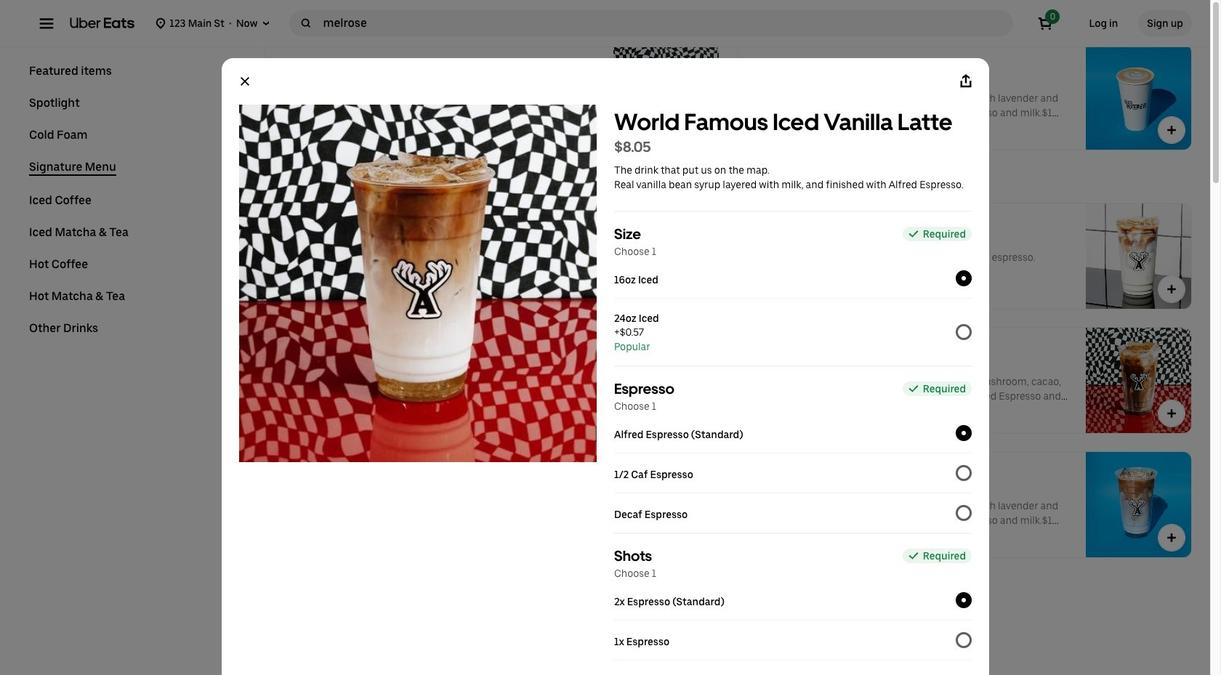Task type: describe. For each thing, give the bounding box(es) containing it.
world famous iced vanilla latte image
[[614, 204, 719, 309]]

1 horizontal spatial iced o.g. chagaccino image
[[1086, 328, 1192, 433]]

close image
[[239, 76, 251, 87]]

quick add image for hot o.g. chagaccino image
[[1165, 0, 1179, 13]]

uber eats home image
[[70, 17, 135, 29]]

quick add image for hot matcha lavender latte image
[[692, 0, 707, 13]]

main navigation menu image
[[39, 16, 54, 31]]

1 deliver to image from the left
[[155, 17, 167, 29]]

quick add image for iced latte image on the right of page
[[1165, 282, 1179, 297]]

quick add image for iced lavender latte image
[[1165, 531, 1179, 545]]

quick add image for sugar free world famous iced vanilla latte image
[[692, 655, 707, 670]]



Task type: locate. For each thing, give the bounding box(es) containing it.
dialog dialog
[[221, 58, 989, 676]]

0 vertical spatial iced o.g. chagaccino image
[[614, 44, 719, 150]]

navigation
[[29, 64, 230, 353]]

iced o.g. chagaccino image
[[614, 44, 719, 150], [1086, 328, 1192, 433]]

1 horizontal spatial deliver to image
[[261, 17, 272, 29]]

0 horizontal spatial iced o.g. chagaccino image
[[614, 44, 719, 150]]

2 quick add image from the top
[[1165, 282, 1179, 297]]

iced mocha image
[[614, 452, 719, 558]]

1 vertical spatial iced o.g. chagaccino image
[[1086, 328, 1192, 433]]

sugar free world famous iced vanilla latte image
[[614, 577, 719, 676]]

quick add image
[[1165, 0, 1179, 13], [1165, 282, 1179, 297]]

1 quick add image from the top
[[1165, 0, 1179, 13]]

quick add image for iced mocha image
[[692, 531, 707, 545]]

iced americano image
[[614, 328, 719, 433]]

hot matcha lavender latte image
[[614, 0, 719, 25]]

iced lavender latte image
[[1086, 452, 1192, 558]]

2 deliver to image from the left
[[261, 17, 272, 29]]

quick add image
[[692, 0, 707, 13], [692, 123, 707, 137], [1165, 123, 1179, 137], [1165, 406, 1179, 421], [692, 531, 707, 545], [1165, 531, 1179, 545], [692, 655, 707, 670]]

hot o.g. chagaccino image
[[1086, 0, 1192, 25]]

1 vertical spatial quick add image
[[1165, 282, 1179, 297]]

quick add image for 'hot lavender latte' image
[[1165, 123, 1179, 137]]

0 vertical spatial quick add image
[[1165, 0, 1179, 13]]

iced latte image
[[1086, 204, 1192, 309]]

deliver to image
[[155, 17, 167, 29], [261, 17, 272, 29]]

hot lavender latte image
[[1086, 44, 1192, 150]]

0 horizontal spatial deliver to image
[[155, 17, 167, 29]]



Task type: vqa. For each thing, say whether or not it's contained in the screenshot.
Close icon
yes



